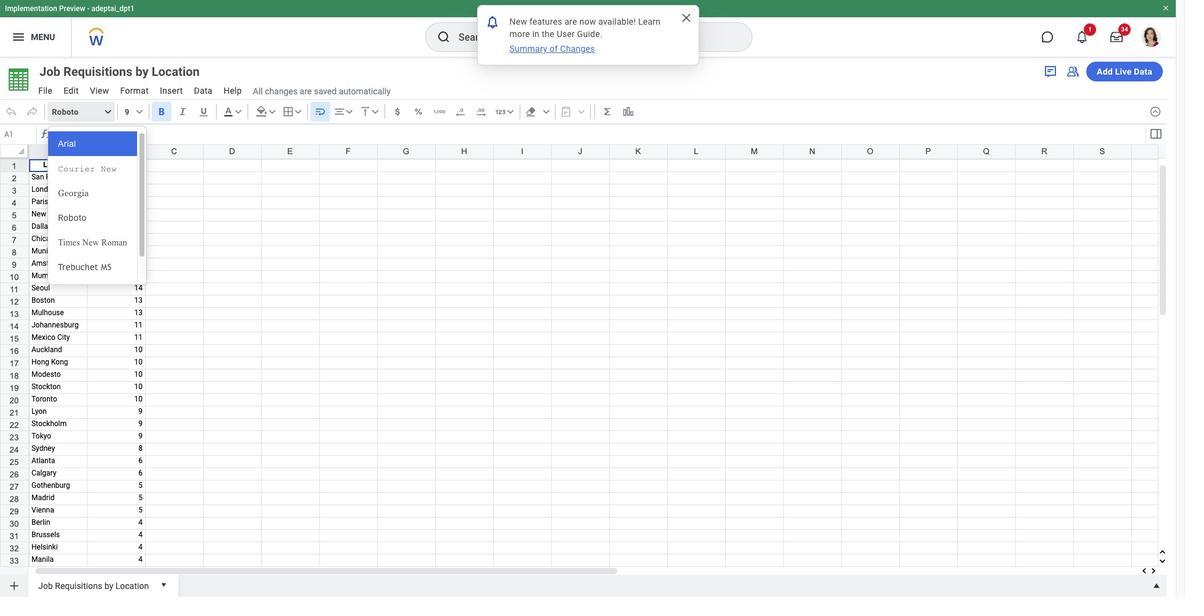 Task type: vqa. For each thing, say whether or not it's contained in the screenshot.
Source
no



Task type: describe. For each thing, give the bounding box(es) containing it.
saved
[[314, 86, 337, 96]]

chevron down small image inside 9 popup button
[[133, 106, 146, 118]]

2 chevron down small image from the left
[[266, 106, 278, 118]]

caret up image
[[1151, 580, 1163, 593]]

in
[[533, 29, 540, 39]]

toolbar container region
[[0, 99, 1145, 124]]

1 vertical spatial by
[[104, 581, 113, 591]]

all changes are saved automatically button
[[248, 86, 391, 97]]

menu button
[[0, 17, 71, 57]]

autosum image
[[601, 106, 614, 118]]

edit
[[64, 86, 79, 96]]

9 button
[[120, 102, 146, 122]]

media classroom image
[[1066, 64, 1081, 79]]

remove zero image
[[454, 106, 467, 118]]

text wrap image
[[314, 106, 326, 118]]

1
[[1089, 26, 1092, 33]]

insert
[[160, 86, 183, 96]]

0 vertical spatial job requisitions by location
[[40, 64, 200, 79]]

justify image
[[11, 30, 26, 44]]

georgia button
[[48, 181, 137, 206]]

4 chevron down small image from the left
[[343, 106, 356, 118]]

formula editor image
[[1149, 127, 1164, 141]]

roboto button
[[48, 206, 137, 230]]

2 job requisitions by location button from the top
[[33, 576, 154, 595]]

italics image
[[176, 106, 189, 118]]

caret down small image
[[158, 579, 170, 592]]

times
[[58, 238, 80, 247]]

menus menu bar
[[32, 82, 248, 101]]

eraser image
[[525, 106, 537, 118]]

-
[[87, 4, 90, 13]]

notifications large image
[[1076, 31, 1089, 43]]

4 chevron down small image from the left
[[504, 106, 517, 118]]

thousands comma image
[[433, 106, 446, 118]]

preview
[[59, 4, 85, 13]]

34 button
[[1103, 23, 1131, 51]]

chevron up circle image
[[1150, 106, 1162, 118]]

are for features
[[565, 17, 577, 27]]

changes
[[265, 86, 298, 96]]

new inside new features are now available! learn more in the user guide. summary of changes
[[510, 17, 527, 27]]

chevron down small image inside roboto dropdown button
[[102, 106, 114, 118]]

arial
[[58, 139, 76, 149]]

new features are now available! learn more in the user guide. summary of changes
[[510, 17, 663, 54]]

3 chevron down small image from the left
[[292, 106, 304, 118]]

georgia
[[58, 188, 89, 198]]

search image
[[437, 30, 451, 44]]

arial button
[[48, 132, 137, 156]]

view
[[90, 86, 109, 96]]

menu
[[31, 32, 55, 42]]

help
[[224, 86, 242, 96]]

user
[[557, 29, 575, 39]]

close environment banner image
[[1163, 4, 1170, 12]]

1 vertical spatial requisitions
[[55, 581, 102, 591]]

align top image
[[359, 106, 372, 118]]

learn
[[639, 17, 661, 27]]

1 vertical spatial job requisitions by location
[[38, 581, 149, 591]]

fx image
[[40, 127, 54, 142]]

new for courier new
[[101, 164, 117, 174]]

more
[[510, 29, 530, 39]]

summary
[[510, 44, 548, 54]]

add
[[1097, 67, 1113, 77]]

features
[[530, 17, 563, 27]]

automatically
[[339, 86, 391, 96]]



Task type: locate. For each thing, give the bounding box(es) containing it.
data inside add live data button
[[1134, 67, 1153, 77]]

times new roman
[[58, 238, 127, 247]]

1 vertical spatial new
[[101, 164, 117, 174]]

new for times new roman
[[82, 238, 99, 247]]

1 chevron down small image from the left
[[232, 106, 244, 118]]

job up file
[[40, 64, 60, 79]]

trebuchet ms
[[58, 262, 112, 272]]

location
[[152, 64, 200, 79], [115, 581, 149, 591]]

0 vertical spatial job requisitions by location button
[[33, 63, 222, 80]]

roboto inside dropdown button
[[52, 107, 79, 116]]

all changes are saved automatically
[[253, 86, 391, 96]]

courier
[[58, 164, 95, 174]]

1 horizontal spatial are
[[565, 17, 577, 27]]

are inside button
[[300, 86, 312, 96]]

0 vertical spatial are
[[565, 17, 577, 27]]

ms
[[101, 262, 112, 272]]

are for changes
[[300, 86, 312, 96]]

Search Workday  search field
[[459, 23, 727, 51]]

chevron down small image right eraser icon
[[540, 106, 552, 118]]

1 horizontal spatial location
[[152, 64, 200, 79]]

1 vertical spatial location
[[115, 581, 149, 591]]

grid
[[0, 144, 1186, 598]]

bold image
[[155, 106, 168, 118]]

adeptai_dpt1
[[91, 4, 135, 13]]

courier new button
[[48, 156, 137, 181]]

1 horizontal spatial data
[[1134, 67, 1153, 77]]

1 horizontal spatial by
[[136, 64, 149, 79]]

file
[[38, 86, 52, 96]]

chevron down small image left eraser icon
[[504, 106, 517, 118]]

profile logan mcneil image
[[1142, 27, 1162, 49]]

all
[[253, 86, 263, 96]]

data inside the menus menu bar
[[194, 86, 213, 96]]

implementation
[[5, 4, 57, 13]]

courier new
[[58, 164, 117, 174]]

add zero image
[[475, 106, 488, 118]]

0 vertical spatial roboto
[[52, 107, 79, 116]]

are left the saved
[[300, 86, 312, 96]]

0 vertical spatial location
[[152, 64, 200, 79]]

add live data button
[[1087, 62, 1163, 82]]

chart image
[[622, 106, 635, 118]]

0 vertical spatial new
[[510, 17, 527, 27]]

chevron down small image left the border all icon
[[266, 106, 278, 118]]

location left the caret down small image
[[115, 581, 149, 591]]

34
[[1122, 26, 1129, 33]]

2 horizontal spatial new
[[510, 17, 527, 27]]

format
[[120, 86, 149, 96]]

5 chevron down small image from the left
[[540, 106, 552, 118]]

changes
[[560, 44, 595, 54]]

roboto menu
[[48, 132, 146, 280]]

roboto down edit
[[52, 107, 79, 116]]

roboto down georgia
[[58, 213, 87, 223]]

0 vertical spatial data
[[1134, 67, 1153, 77]]

job right add footer ws icon
[[38, 581, 53, 591]]

menu banner
[[0, 0, 1176, 57]]

None text field
[[1, 126, 36, 143]]

add live data
[[1097, 67, 1153, 77]]

roman
[[101, 238, 127, 247]]

0 vertical spatial requisitions
[[63, 64, 132, 79]]

1 job requisitions by location button from the top
[[33, 63, 222, 80]]

1 button
[[1069, 23, 1097, 51]]

now
[[580, 17, 596, 27]]

2 vertical spatial new
[[82, 238, 99, 247]]

new up the more
[[510, 17, 527, 27]]

new up georgia button
[[101, 164, 117, 174]]

times new roman button
[[48, 230, 137, 255]]

by up the menus menu bar
[[136, 64, 149, 79]]

of
[[550, 44, 558, 54]]

live
[[1116, 67, 1132, 77]]

align center image
[[333, 106, 346, 118]]

chevron down small image left dollar sign icon
[[369, 106, 381, 118]]

roboto for roboto dropdown button
[[52, 107, 79, 116]]

0 horizontal spatial location
[[115, 581, 149, 591]]

percentage image
[[412, 106, 425, 118]]

Formula Bar text field
[[54, 126, 1145, 143]]

0 horizontal spatial by
[[104, 581, 113, 591]]

0 horizontal spatial data
[[194, 86, 213, 96]]

trebuchet ms button
[[48, 255, 137, 280]]

implementation preview -   adeptai_dpt1
[[5, 4, 135, 13]]

new
[[510, 17, 527, 27], [101, 164, 117, 174], [82, 238, 99, 247]]

available!
[[599, 17, 636, 27]]

numbers image
[[494, 106, 507, 118]]

chevron down small image
[[232, 106, 244, 118], [266, 106, 278, 118], [292, 106, 304, 118], [343, 106, 356, 118]]

are
[[565, 17, 577, 27], [300, 86, 312, 96]]

chevron down small image down help
[[232, 106, 244, 118]]

1 vertical spatial data
[[194, 86, 213, 96]]

dollar sign image
[[391, 106, 404, 118]]

dialog
[[477, 5, 699, 65]]

1 horizontal spatial new
[[101, 164, 117, 174]]

data
[[1134, 67, 1153, 77], [194, 86, 213, 96]]

chevron down small image right 9 at left
[[133, 106, 146, 118]]

chevron down small image
[[102, 106, 114, 118], [133, 106, 146, 118], [369, 106, 381, 118], [504, 106, 517, 118], [540, 106, 552, 118]]

3 chevron down small image from the left
[[369, 106, 381, 118]]

roboto for roboto button
[[58, 213, 87, 223]]

0 horizontal spatial new
[[82, 238, 99, 247]]

1 chevron down small image from the left
[[102, 106, 114, 118]]

1 vertical spatial job
[[38, 581, 53, 591]]

location up "insert"
[[152, 64, 200, 79]]

2 chevron down small image from the left
[[133, 106, 146, 118]]

data up underline image
[[194, 86, 213, 96]]

chevron down small image left 9 at left
[[102, 106, 114, 118]]

job requisitions by location
[[40, 64, 200, 79], [38, 581, 149, 591]]

are inside new features are now available! learn more in the user guide. summary of changes
[[565, 17, 577, 27]]

9
[[125, 107, 129, 116]]

chevron down small image left align top image at top left
[[343, 106, 356, 118]]

roboto inside button
[[58, 213, 87, 223]]

by
[[136, 64, 149, 79], [104, 581, 113, 591]]

0 vertical spatial job
[[40, 64, 60, 79]]

requisitions
[[63, 64, 132, 79], [55, 581, 102, 591]]

activity stream image
[[1044, 64, 1058, 79]]

by left the caret down small image
[[104, 581, 113, 591]]

inbox large image
[[1111, 31, 1123, 43]]

roboto
[[52, 107, 79, 116], [58, 213, 87, 223]]

are up user
[[565, 17, 577, 27]]

x image
[[680, 12, 693, 24]]

1 vertical spatial roboto
[[58, 213, 87, 223]]

chevron down small image left text wrap image
[[292, 106, 304, 118]]

underline image
[[197, 106, 210, 118]]

job
[[40, 64, 60, 79], [38, 581, 53, 591]]

notifications image
[[485, 15, 500, 29]]

1 vertical spatial job requisitions by location button
[[33, 576, 154, 595]]

add footer ws image
[[8, 580, 20, 593]]

guide.
[[577, 29, 603, 39]]

dialog containing new features are now available! learn more in the user guide.
[[477, 5, 699, 65]]

the
[[542, 29, 555, 39]]

0 horizontal spatial are
[[300, 86, 312, 96]]

trebuchet
[[58, 262, 98, 272]]

data right live
[[1134, 67, 1153, 77]]

summary of changes link
[[509, 43, 596, 55]]

border all image
[[282, 106, 294, 118]]

job requisitions by location button
[[33, 63, 222, 80], [33, 576, 154, 595]]

1 vertical spatial are
[[300, 86, 312, 96]]

new right times
[[82, 238, 99, 247]]

roboto button
[[48, 102, 115, 122]]

0 vertical spatial by
[[136, 64, 149, 79]]



